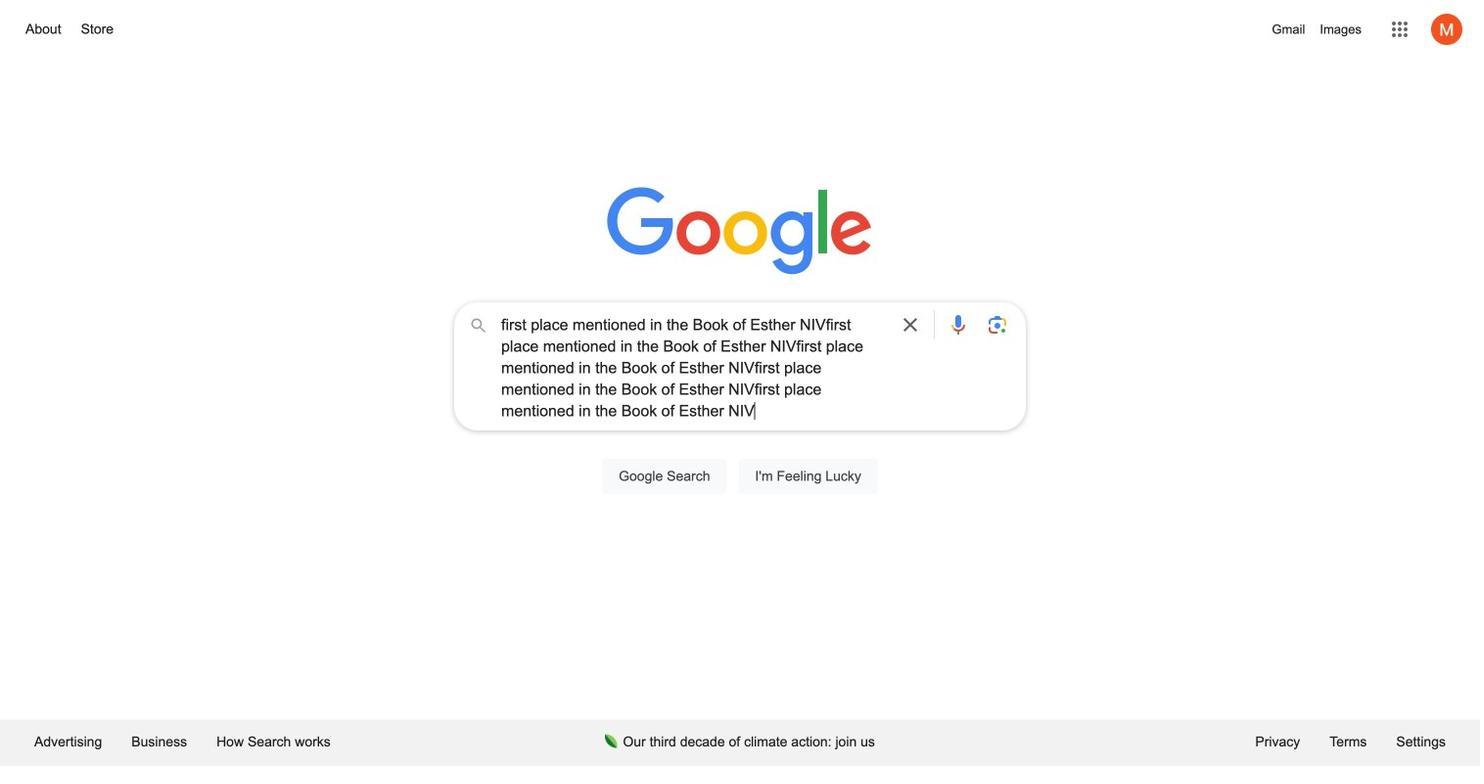 Task type: locate. For each thing, give the bounding box(es) containing it.
search by image image
[[986, 313, 1009, 337]]

google image
[[607, 187, 873, 277]]

None search field
[[20, 297, 1461, 517]]



Task type: vqa. For each thing, say whether or not it's contained in the screenshot.
SEARCH Text Box
yes



Task type: describe. For each thing, give the bounding box(es) containing it.
search by voice image
[[947, 313, 970, 337]]

Search text field
[[501, 314, 887, 422]]



